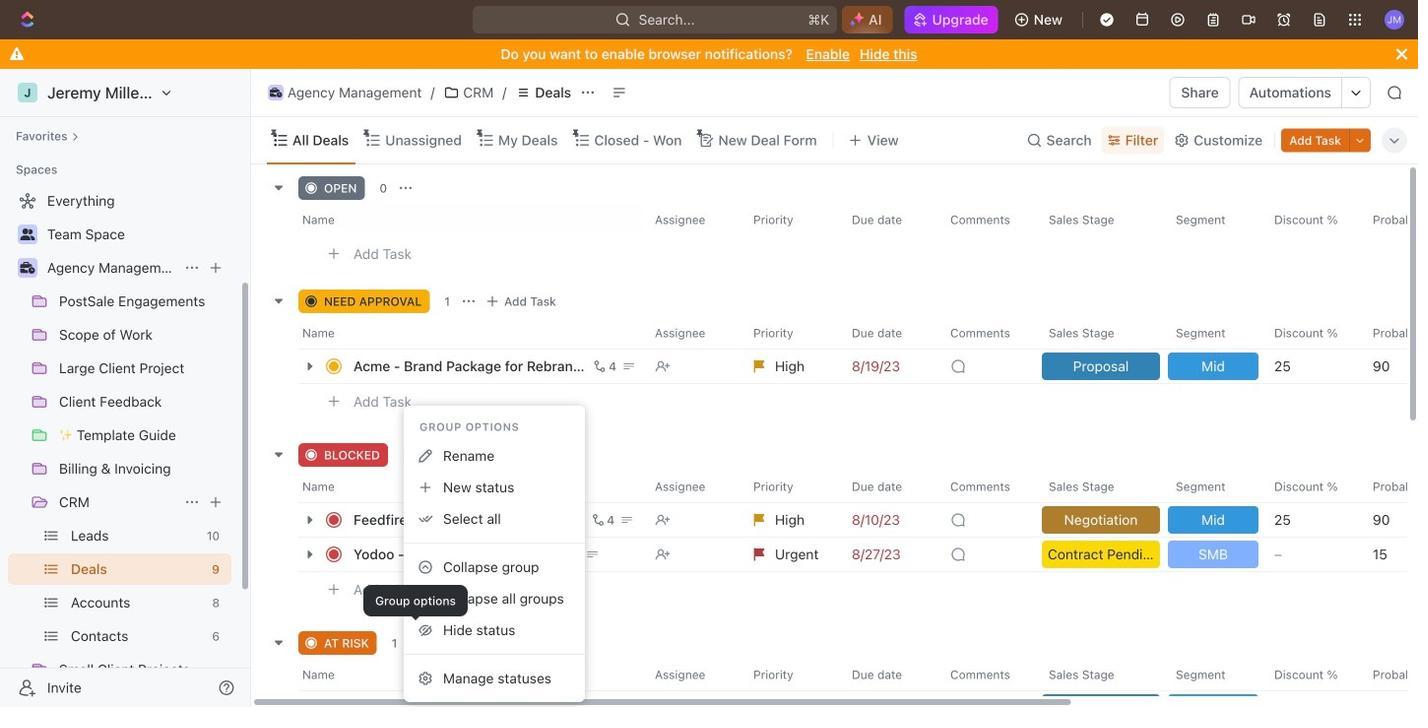 Task type: vqa. For each thing, say whether or not it's contained in the screenshot.
Tree in Sidebar navigation
yes



Task type: locate. For each thing, give the bounding box(es) containing it.
sidebar navigation
[[0, 69, 251, 707]]

tree
[[8, 185, 231, 707]]

business time image
[[20, 262, 35, 274]]

tree inside sidebar navigation
[[8, 185, 231, 707]]

business time image
[[270, 88, 282, 97]]



